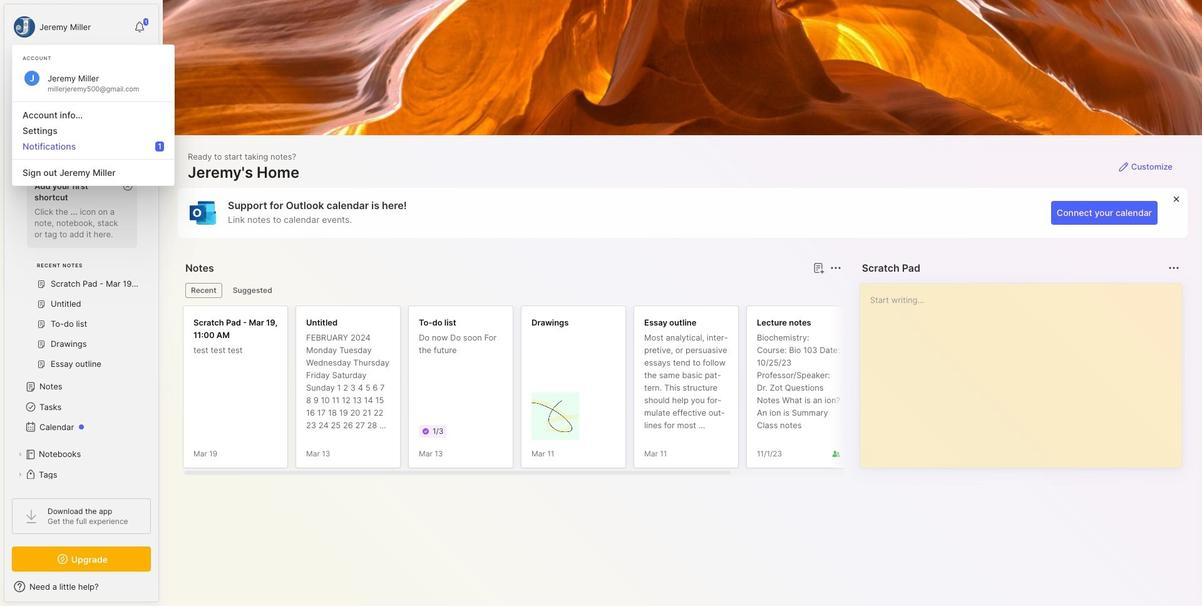 Task type: locate. For each thing, give the bounding box(es) containing it.
expand notebooks image
[[16, 451, 24, 459]]

0 horizontal spatial more actions field
[[827, 259, 845, 277]]

expand tags image
[[16, 471, 24, 479]]

tree
[[4, 122, 158, 532]]

none search field inside main element
[[34, 62, 140, 77]]

None search field
[[34, 62, 140, 77]]

1 horizontal spatial tab
[[227, 283, 278, 298]]

row group
[[183, 306, 972, 476]]

group
[[12, 170, 143, 382]]

More actions field
[[827, 259, 845, 277], [1166, 259, 1183, 277]]

2 tab from the left
[[227, 283, 278, 298]]

tab list
[[185, 283, 840, 298]]

dropdown list menu
[[13, 96, 174, 180]]

thumbnail image
[[532, 393, 579, 440]]

more actions image
[[829, 261, 844, 276]]

1 horizontal spatial more actions field
[[1166, 259, 1183, 277]]

0 horizontal spatial tab
[[185, 283, 222, 298]]

click to collapse image
[[158, 583, 168, 598]]

more actions image
[[1167, 261, 1182, 276]]

Account field
[[12, 14, 91, 39]]

tab
[[185, 283, 222, 298], [227, 283, 278, 298]]

Search text field
[[34, 64, 140, 76]]



Task type: vqa. For each thing, say whether or not it's contained in the screenshot.
sort Field
no



Task type: describe. For each thing, give the bounding box(es) containing it.
1 tab from the left
[[185, 283, 222, 298]]

1 more actions field from the left
[[827, 259, 845, 277]]

2 more actions field from the left
[[1166, 259, 1183, 277]]

WHAT'S NEW field
[[4, 577, 158, 597]]

tree inside main element
[[4, 122, 158, 532]]

group inside main element
[[12, 170, 143, 382]]

Start writing… text field
[[871, 284, 1182, 458]]

main element
[[0, 0, 163, 606]]



